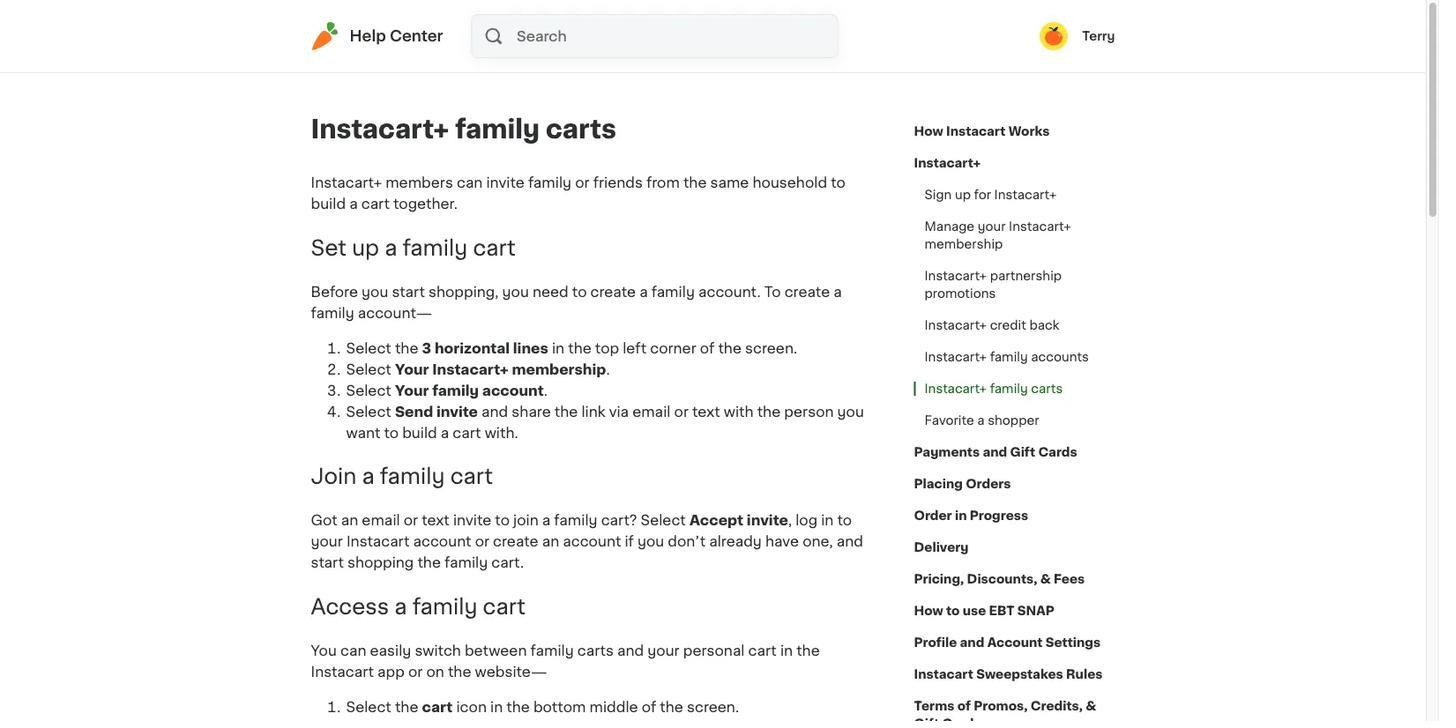 Task type: describe. For each thing, give the bounding box(es) containing it.
from
[[646, 176, 680, 190]]

select the cart icon in the bottom middle of the screen.
[[346, 701, 743, 715]]

pricing,
[[914, 573, 964, 586]]

you can easily switch between family carts and your personal cart in the instacart app or on the website—
[[311, 644, 820, 680]]

personal
[[683, 644, 745, 658]]

account
[[987, 637, 1043, 649]]

person
[[784, 405, 834, 419]]

an inside , log in to your instacart account or create an account if you don't already have one, and start shopping the family cart.
[[542, 535, 559, 549]]

shopper
[[988, 414, 1039, 427]]

use
[[963, 605, 986, 617]]

need
[[533, 285, 569, 299]]

promos,
[[974, 700, 1028, 713]]

got
[[311, 514, 337, 528]]

invite left the join
[[453, 514, 491, 528]]

terry link
[[1040, 22, 1115, 50]]

favorite a shopper link
[[914, 405, 1050, 437]]

order in progress
[[914, 510, 1028, 522]]

on
[[426, 665, 444, 680]]

screen. inside select the 3 horizontal lines in the top left corner of the screen. select your instacart+ membership . select your family account .
[[745, 341, 797, 355]]

switch
[[415, 644, 461, 658]]

instacart+ up manage your instacart+ membership link
[[994, 189, 1057, 201]]

accounts
[[1031, 351, 1089, 363]]

a right to
[[834, 285, 842, 299]]

left
[[623, 341, 647, 355]]

instacart+ inside manage your instacart+ membership
[[1009, 220, 1071, 233]]

2 your from the top
[[395, 383, 429, 398]]

& inside 'pricing, discounts, & fees' link
[[1040, 573, 1051, 586]]

accept
[[690, 514, 744, 528]]

help center link
[[311, 22, 443, 50]]

or down join a family cart
[[404, 514, 418, 528]]

select send invite
[[346, 405, 478, 419]]

family inside you can easily switch between family carts and your personal cart in the instacart app or on the website—
[[531, 644, 574, 658]]

0 horizontal spatial screen.
[[687, 701, 739, 715]]

up for sign
[[955, 189, 971, 201]]

0 vertical spatial instacart+ family carts
[[311, 117, 616, 142]]

a right the join
[[542, 514, 551, 528]]

join
[[513, 514, 539, 528]]

instacart+ down instacart+ credit back link
[[925, 351, 987, 363]]

don't
[[668, 535, 706, 549]]

the inside , log in to your instacart account or create an account if you don't already have one, and start shopping the family cart.
[[417, 556, 441, 570]]

center
[[390, 29, 443, 44]]

profile
[[914, 637, 957, 649]]

a down together.
[[385, 237, 397, 258]]

payments
[[914, 446, 980, 459]]

terms
[[914, 700, 955, 713]]

delivery
[[914, 541, 969, 554]]

to inside before you start shopping, you need to create a family account. to create a family account—
[[572, 285, 587, 299]]

sweepstakes
[[976, 668, 1063, 681]]

shopping,
[[429, 285, 499, 299]]

, log in to your instacart account or create an account if you don't already have one, and start shopping the family cart.
[[311, 514, 863, 570]]

progress
[[970, 510, 1028, 522]]

instacart+ up members at top left
[[311, 117, 449, 142]]

one,
[[803, 535, 833, 549]]

how for how instacart works
[[914, 125, 943, 138]]

you inside , log in to your instacart account or create an account if you don't already have one, and start shopping the family cart.
[[638, 535, 664, 549]]

instacart inside , log in to your instacart account or create an account if you don't already have one, and start shopping the family cart.
[[347, 535, 410, 549]]

in inside you can easily switch between family carts and your personal cart in the instacart app or on the website—
[[780, 644, 793, 658]]

0 horizontal spatial email
[[362, 514, 400, 528]]

instacart+ up sign
[[914, 157, 981, 169]]

top
[[595, 341, 619, 355]]

friends
[[593, 176, 643, 190]]

0 horizontal spatial an
[[341, 514, 358, 528]]

email inside the and share the link via email or text with the person you want to build a cart with.
[[632, 405, 671, 419]]

build inside the and share the link via email or text with the person you want to build a cart with.
[[402, 426, 437, 440]]

corner
[[650, 341, 696, 355]]

share
[[512, 405, 551, 419]]

pricing, discounts, & fees
[[914, 573, 1085, 586]]

text inside the and share the link via email or text with the person you want to build a cart with.
[[692, 405, 720, 419]]

instacart+ inside instacart+ members can invite family or friends from the same household to build a cart together.
[[311, 176, 382, 190]]

payments and gift cards link
[[914, 437, 1077, 468]]

can inside instacart+ members can invite family or friends from the same household to build a cart together.
[[457, 176, 483, 190]]

to inside , log in to your instacart account or create an account if you don't already have one, and start shopping the family cart.
[[837, 514, 852, 528]]

membership inside select the 3 horizontal lines in the top left corner of the screen. select your instacart+ membership . select your family account .
[[512, 362, 606, 376]]

icon
[[456, 701, 487, 715]]

up for set
[[352, 237, 379, 258]]

cart inside the and share the link via email or text with the person you want to build a cart with.
[[453, 426, 481, 440]]

carts inside you can easily switch between family carts and your personal cart in the instacart app or on the website—
[[578, 644, 614, 658]]

a right 'favorite'
[[977, 414, 985, 427]]

,
[[788, 514, 792, 528]]

a right join
[[362, 466, 374, 487]]

instacart+ credit back link
[[914, 310, 1070, 341]]

Search search field
[[515, 15, 837, 57]]

0 vertical spatial carts
[[546, 117, 616, 142]]

have
[[765, 535, 799, 549]]

order in progress link
[[914, 500, 1028, 532]]

how for how to use ebt snap
[[914, 605, 943, 617]]

orders
[[966, 478, 1011, 490]]

1 horizontal spatial instacart+ family carts
[[925, 383, 1063, 395]]

& inside terms of promos, credits, & gift cards
[[1086, 700, 1096, 713]]

invite up have
[[747, 514, 788, 528]]

fees
[[1054, 573, 1085, 586]]

terms of promos, credits, & gift cards
[[914, 700, 1096, 721]]

instacart+ members can invite family or friends from the same household to build a cart together.
[[311, 176, 846, 211]]

in right icon
[[490, 701, 503, 715]]

or inside you can easily switch between family carts and your personal cart in the instacart app or on the website—
[[408, 665, 423, 680]]

cart down the with.
[[450, 466, 493, 487]]

cart inside you can easily switch between family carts and your personal cart in the instacart app or on the website—
[[748, 644, 777, 658]]

same
[[710, 176, 749, 190]]

credits,
[[1031, 700, 1083, 713]]

cart up the shopping,
[[473, 237, 516, 258]]

cart?
[[601, 514, 637, 528]]

gift inside terms of promos, credits, & gift cards
[[914, 718, 939, 721]]

your inside manage your instacart+ membership
[[978, 220, 1006, 233]]

instacart image
[[311, 22, 339, 50]]

help
[[350, 29, 386, 44]]

and inside the and share the link via email or text with the person you want to build a cart with.
[[482, 405, 508, 419]]

members
[[386, 176, 453, 190]]

works
[[1009, 125, 1050, 138]]

and inside you can easily switch between family carts and your personal cart in the instacart app or on the website—
[[617, 644, 644, 658]]

1 horizontal spatial create
[[591, 285, 636, 299]]

or inside the and share the link via email or text with the person you want to build a cart with.
[[674, 405, 689, 419]]

set up a family cart
[[311, 237, 521, 258]]

if
[[625, 535, 634, 549]]

instacart+ inside select the 3 horizontal lines in the top left corner of the screen. select your instacart+ membership . select your family account .
[[432, 362, 509, 376]]

instacart+ credit back
[[925, 319, 1060, 332]]

settings
[[1046, 637, 1101, 649]]

to inside instacart+ members can invite family or friends from the same household to build a cart together.
[[831, 176, 846, 190]]

3
[[422, 341, 431, 355]]

placing orders link
[[914, 468, 1011, 500]]

terms of promos, credits, & gift cards link
[[914, 691, 1115, 721]]

cart down cart.
[[483, 597, 526, 618]]

sign up for instacart+ link
[[914, 179, 1067, 211]]

of inside select the 3 horizontal lines in the top left corner of the screen. select your instacart+ membership . select your family account .
[[700, 341, 715, 355]]

instacart+ link
[[914, 147, 981, 179]]

manage
[[925, 220, 975, 233]]



Task type: vqa. For each thing, say whether or not it's contained in the screenshot.
Frozen
no



Task type: locate. For each thing, give the bounding box(es) containing it.
rules
[[1066, 668, 1103, 681]]

or left on
[[408, 665, 423, 680]]

invite right members at top left
[[486, 176, 525, 190]]

1 horizontal spatial account
[[482, 383, 544, 398]]

1 vertical spatial up
[[352, 237, 379, 258]]

1 vertical spatial email
[[362, 514, 400, 528]]

1 your from the top
[[395, 362, 429, 376]]

1 horizontal spatial gift
[[1010, 446, 1035, 459]]

0 horizontal spatial gift
[[914, 718, 939, 721]]

promotions
[[925, 288, 996, 300]]

gift down shopper
[[1010, 446, 1035, 459]]

instacart+ up 'favorite'
[[925, 383, 987, 395]]

sign
[[925, 189, 952, 201]]

1 horizontal spatial screen.
[[745, 341, 797, 355]]

manage your instacart+ membership
[[925, 220, 1071, 250]]

want
[[346, 426, 380, 440]]

0 horizontal spatial build
[[311, 197, 346, 211]]

instacart+ partnership promotions
[[925, 270, 1062, 300]]

1 vertical spatial .
[[544, 383, 548, 398]]

1 vertical spatial cards
[[942, 718, 981, 721]]

you right person
[[837, 405, 864, 419]]

text down join a family cart
[[422, 514, 450, 528]]

0 horizontal spatial .
[[544, 383, 548, 398]]

can up together.
[[457, 176, 483, 190]]

1 vertical spatial an
[[542, 535, 559, 549]]

or left the friends at the top left
[[575, 176, 590, 190]]

cart.
[[492, 556, 524, 570]]

to right need
[[572, 285, 587, 299]]

2 horizontal spatial your
[[978, 220, 1006, 233]]

can right you
[[340, 644, 366, 658]]

create up cart.
[[493, 535, 539, 549]]

1 horizontal spatial &
[[1086, 700, 1096, 713]]

1 vertical spatial your
[[311, 535, 343, 549]]

your down got
[[311, 535, 343, 549]]

can inside you can easily switch between family carts and your personal cart in the instacart app or on the website—
[[340, 644, 366, 658]]

your
[[978, 220, 1006, 233], [311, 535, 343, 549], [648, 644, 680, 658]]

for
[[974, 189, 991, 201]]

account
[[482, 383, 544, 398], [413, 535, 471, 549], [563, 535, 621, 549]]

0 horizontal spatial start
[[311, 556, 344, 570]]

0 vertical spatial build
[[311, 197, 346, 211]]

account up share
[[482, 383, 544, 398]]

0 horizontal spatial &
[[1040, 573, 1051, 586]]

family inside , log in to your instacart account or create an account if you don't already have one, and start shopping the family cart.
[[445, 556, 488, 570]]

1 horizontal spatial email
[[632, 405, 671, 419]]

create right to
[[785, 285, 830, 299]]

start down got
[[311, 556, 344, 570]]

how to use ebt snap link
[[914, 595, 1055, 627]]

0 horizontal spatial account
[[413, 535, 471, 549]]

favorite a shopper
[[925, 414, 1039, 427]]

cards inside terms of promos, credits, & gift cards
[[942, 718, 981, 721]]

build
[[311, 197, 346, 211], [402, 426, 437, 440]]

and inside payments and gift cards "link"
[[983, 446, 1007, 459]]

start
[[392, 285, 425, 299], [311, 556, 344, 570]]

0 vertical spatial your
[[978, 220, 1006, 233]]

text left the with
[[692, 405, 720, 419]]

instacart up instacart+ link
[[946, 125, 1006, 138]]

and share the link via email or text with the person you want to build a cart with.
[[346, 405, 864, 440]]

select the 3 horizontal lines in the top left corner of the screen. select your instacart+ membership . select your family account .
[[346, 341, 797, 398]]

or inside instacart+ members can invite family or friends from the same household to build a cart together.
[[575, 176, 590, 190]]

in right 'log'
[[821, 514, 834, 528]]

family inside instacart+ members can invite family or friends from the same household to build a cart together.
[[528, 176, 572, 190]]

membership
[[925, 238, 1003, 250], [512, 362, 606, 376]]

of right the terms
[[957, 700, 971, 713]]

with.
[[485, 426, 518, 440]]

and down use
[[960, 637, 985, 649]]

cart down members at top left
[[361, 197, 390, 211]]

0 horizontal spatial up
[[352, 237, 379, 258]]

a down select send invite
[[441, 426, 449, 440]]

cart left icon
[[422, 701, 453, 715]]

1 vertical spatial carts
[[1031, 383, 1063, 395]]

1 horizontal spatial your
[[648, 644, 680, 658]]

cart left the with.
[[453, 426, 481, 440]]

1 horizontal spatial can
[[457, 176, 483, 190]]

your inside , log in to your instacart account or create an account if you don't already have one, and start shopping the family cart.
[[311, 535, 343, 549]]

ebt
[[989, 605, 1015, 617]]

instacart+ family carts link
[[914, 373, 1074, 405]]

your down sign up for instacart+
[[978, 220, 1006, 233]]

up left the for
[[955, 189, 971, 201]]

instacart down profile on the right
[[914, 668, 974, 681]]

up
[[955, 189, 971, 201], [352, 237, 379, 258]]

or
[[575, 176, 590, 190], [674, 405, 689, 419], [404, 514, 418, 528], [475, 535, 489, 549], [408, 665, 423, 680]]

instacart+ up promotions
[[925, 270, 987, 282]]

middle
[[589, 701, 638, 715]]

you
[[362, 285, 388, 299], [502, 285, 529, 299], [837, 405, 864, 419], [638, 535, 664, 549]]

1 horizontal spatial build
[[402, 426, 437, 440]]

1 horizontal spatial .
[[606, 362, 610, 376]]

a inside instacart+ members can invite family or friends from the same household to build a cart together.
[[349, 197, 358, 211]]

discounts,
[[967, 573, 1038, 586]]

cards inside "link"
[[1038, 446, 1077, 459]]

profile and account settings
[[914, 637, 1101, 649]]

1 vertical spatial start
[[311, 556, 344, 570]]

. down top
[[606, 362, 610, 376]]

cards down the terms
[[942, 718, 981, 721]]

2 horizontal spatial account
[[563, 535, 621, 549]]

gift down the terms
[[914, 718, 939, 721]]

1 horizontal spatial membership
[[925, 238, 1003, 250]]

0 horizontal spatial text
[[422, 514, 450, 528]]

0 horizontal spatial create
[[493, 535, 539, 549]]

membership inside manage your instacart+ membership
[[925, 238, 1003, 250]]

before you start shopping, you need to create a family account. to create a family account—
[[311, 285, 842, 320]]

0 vertical spatial membership
[[925, 238, 1003, 250]]

0 vertical spatial &
[[1040, 573, 1051, 586]]

to left use
[[946, 605, 960, 617]]

of inside terms of promos, credits, & gift cards
[[957, 700, 971, 713]]

or inside , log in to your instacart account or create an account if you don't already have one, and start shopping the family cart.
[[475, 535, 489, 549]]

bottom
[[533, 701, 586, 715]]

1 horizontal spatial cards
[[1038, 446, 1077, 459]]

.
[[606, 362, 610, 376], [544, 383, 548, 398]]

favorite
[[925, 414, 974, 427]]

terry
[[1082, 30, 1115, 42]]

instacart+ down promotions
[[925, 319, 987, 332]]

& down 'rules'
[[1086, 700, 1096, 713]]

1 how from the top
[[914, 125, 943, 138]]

0 horizontal spatial your
[[311, 535, 343, 549]]

log
[[796, 514, 818, 528]]

. up share
[[544, 383, 548, 398]]

instacart inside instacart sweepstakes rules link
[[914, 668, 974, 681]]

you inside the and share the link via email or text with the person you want to build a cart with.
[[837, 405, 864, 419]]

account up shopping
[[413, 535, 471, 549]]

delivery link
[[914, 532, 969, 564]]

to
[[764, 285, 781, 299]]

already
[[709, 535, 762, 549]]

1 vertical spatial &
[[1086, 700, 1096, 713]]

0 vertical spatial text
[[692, 405, 720, 419]]

start inside , log in to your instacart account or create an account if you don't already have one, and start shopping the family cart.
[[311, 556, 344, 570]]

1 vertical spatial text
[[422, 514, 450, 528]]

account down cart?
[[563, 535, 621, 549]]

or left the with
[[674, 405, 689, 419]]

family inside select the 3 horizontal lines in the top left corner of the screen. select your instacart+ membership . select your family account .
[[432, 383, 479, 398]]

0 vertical spatial your
[[395, 362, 429, 376]]

0 vertical spatial .
[[606, 362, 610, 376]]

you left need
[[502, 285, 529, 299]]

cards down shopper
[[1038, 446, 1077, 459]]

your up select send invite
[[395, 383, 429, 398]]

to left the join
[[495, 514, 510, 528]]

manage your instacart+ membership link
[[914, 211, 1115, 260]]

in inside order in progress link
[[955, 510, 967, 522]]

how up profile on the right
[[914, 605, 943, 617]]

create inside , log in to your instacart account or create an account if you don't already have one, and start shopping the family cart.
[[493, 535, 539, 549]]

invite inside instacart+ members can invite family or friends from the same household to build a cart together.
[[486, 176, 525, 190]]

1 vertical spatial screen.
[[687, 701, 739, 715]]

back
[[1030, 319, 1060, 332]]

create
[[591, 285, 636, 299], [785, 285, 830, 299], [493, 535, 539, 549]]

1 vertical spatial can
[[340, 644, 366, 658]]

together.
[[393, 197, 458, 211]]

in inside select the 3 horizontal lines in the top left corner of the screen. select your instacart+ membership . select your family account .
[[552, 341, 565, 355]]

a inside the and share the link via email or text with the person you want to build a cart with.
[[441, 426, 449, 440]]

screen. down personal
[[687, 701, 739, 715]]

instacart
[[946, 125, 1006, 138], [347, 535, 410, 549], [311, 665, 374, 680], [914, 668, 974, 681]]

instacart up shopping
[[347, 535, 410, 549]]

a up easily
[[395, 597, 407, 618]]

an
[[341, 514, 358, 528], [542, 535, 559, 549]]

build inside instacart+ members can invite family or friends from the same household to build a cart together.
[[311, 197, 346, 211]]

how instacart works
[[914, 125, 1050, 138]]

1 vertical spatial how
[[914, 605, 943, 617]]

set
[[311, 237, 347, 258]]

email right via
[[632, 405, 671, 419]]

0 vertical spatial up
[[955, 189, 971, 201]]

2 horizontal spatial of
[[957, 700, 971, 713]]

membership down "lines"
[[512, 362, 606, 376]]

access
[[311, 597, 389, 618]]

create up top
[[591, 285, 636, 299]]

0 horizontal spatial of
[[642, 701, 656, 715]]

to right want
[[384, 426, 399, 440]]

& left fees
[[1040, 573, 1051, 586]]

1 vertical spatial instacart+ family carts
[[925, 383, 1063, 395]]

instacart+ partnership promotions link
[[914, 260, 1115, 310]]

a left together.
[[349, 197, 358, 211]]

the inside instacart+ members can invite family or friends from the same household to build a cart together.
[[683, 176, 707, 190]]

snap
[[1018, 605, 1055, 617]]

instacart+
[[311, 117, 449, 142], [914, 157, 981, 169], [311, 176, 382, 190], [994, 189, 1057, 201], [1009, 220, 1071, 233], [925, 270, 987, 282], [925, 319, 987, 332], [925, 351, 987, 363], [432, 362, 509, 376], [925, 383, 987, 395]]

a up 'left'
[[640, 285, 648, 299]]

access a family cart
[[311, 597, 526, 618]]

2 horizontal spatial create
[[785, 285, 830, 299]]

2 vertical spatial your
[[648, 644, 680, 658]]

your
[[395, 362, 429, 376], [395, 383, 429, 398]]

to inside the and share the link via email or text with the person you want to build a cart with.
[[384, 426, 399, 440]]

instacart+ family accounts link
[[914, 341, 1100, 373]]

placing
[[914, 478, 963, 490]]

0 horizontal spatial can
[[340, 644, 366, 658]]

an down got an email or text invite to join a family cart? select accept invite
[[542, 535, 559, 549]]

join a family cart
[[311, 466, 493, 487]]

and up middle
[[617, 644, 644, 658]]

0 vertical spatial email
[[632, 405, 671, 419]]

cards
[[1038, 446, 1077, 459], [942, 718, 981, 721]]

and inside profile and account settings link
[[960, 637, 985, 649]]

0 vertical spatial an
[[341, 514, 358, 528]]

website—
[[475, 665, 547, 680]]

1 horizontal spatial an
[[542, 535, 559, 549]]

0 vertical spatial start
[[392, 285, 425, 299]]

1 horizontal spatial of
[[700, 341, 715, 355]]

of right middle
[[642, 701, 656, 715]]

0 vertical spatial how
[[914, 125, 943, 138]]

0 vertical spatial cards
[[1038, 446, 1077, 459]]

of right corner
[[700, 341, 715, 355]]

app
[[378, 665, 405, 680]]

and
[[482, 405, 508, 419], [983, 446, 1007, 459], [837, 535, 863, 549], [960, 637, 985, 649], [617, 644, 644, 658]]

account inside select the 3 horizontal lines in the top left corner of the screen. select your instacart+ membership . select your family account .
[[482, 383, 544, 398]]

membership down manage
[[925, 238, 1003, 250]]

start up account—
[[392, 285, 425, 299]]

0 vertical spatial screen.
[[745, 341, 797, 355]]

instacart+ family carts up members at top left
[[311, 117, 616, 142]]

start inside before you start shopping, you need to create a family account. to create a family account—
[[392, 285, 425, 299]]

order
[[914, 510, 952, 522]]

user avatar image
[[1040, 22, 1068, 50]]

before
[[311, 285, 358, 299]]

invite
[[486, 176, 525, 190], [437, 405, 478, 419], [453, 514, 491, 528], [747, 514, 788, 528]]

sign up for instacart+
[[925, 189, 1057, 201]]

invite right send
[[437, 405, 478, 419]]

join
[[311, 466, 357, 487]]

instacart+ down horizontal
[[432, 362, 509, 376]]

the
[[683, 176, 707, 190], [395, 341, 418, 355], [568, 341, 592, 355], [718, 341, 742, 355], [555, 405, 578, 419], [757, 405, 781, 419], [417, 556, 441, 570], [796, 644, 820, 658], [448, 665, 471, 680], [395, 701, 418, 715], [506, 701, 530, 715], [660, 701, 683, 715]]

credit
[[990, 319, 1026, 332]]

your inside you can easily switch between family carts and your personal cart in the instacart app or on the website—
[[648, 644, 680, 658]]

you up account—
[[362, 285, 388, 299]]

you right if
[[638, 535, 664, 549]]

an right got
[[341, 514, 358, 528]]

gift inside "link"
[[1010, 446, 1035, 459]]

cart inside instacart+ members can invite family or friends from the same household to build a cart together.
[[361, 197, 390, 211]]

account—
[[358, 306, 432, 320]]

1 vertical spatial membership
[[512, 362, 606, 376]]

1 horizontal spatial up
[[955, 189, 971, 201]]

cart
[[361, 197, 390, 211], [473, 237, 516, 258], [453, 426, 481, 440], [450, 466, 493, 487], [483, 597, 526, 618], [748, 644, 777, 658], [422, 701, 453, 715]]

got an email or text invite to join a family cart? select accept invite
[[311, 514, 788, 528]]

instacart+ inside instacart+ partnership promotions
[[925, 270, 987, 282]]

1 horizontal spatial text
[[692, 405, 720, 419]]

1 horizontal spatial start
[[392, 285, 425, 299]]

instacart+ family carts up favorite a shopper
[[925, 383, 1063, 395]]

how up instacart+ link
[[914, 125, 943, 138]]

1 vertical spatial gift
[[914, 718, 939, 721]]

easily
[[370, 644, 411, 658]]

in right "lines"
[[552, 341, 565, 355]]

instacart sweepstakes rules link
[[914, 659, 1103, 691]]

email up shopping
[[362, 514, 400, 528]]

0 horizontal spatial instacart+ family carts
[[311, 117, 616, 142]]

0 horizontal spatial membership
[[512, 362, 606, 376]]

2 vertical spatial carts
[[578, 644, 614, 658]]

lines
[[513, 341, 548, 355]]

and right one,
[[837, 535, 863, 549]]

up right set
[[352, 237, 379, 258]]

gift
[[1010, 446, 1035, 459], [914, 718, 939, 721]]

instacart inside how instacart works link
[[946, 125, 1006, 138]]

build up set
[[311, 197, 346, 211]]

0 vertical spatial gift
[[1010, 446, 1035, 459]]

and up the with.
[[482, 405, 508, 419]]

instacart+ up set
[[311, 176, 382, 190]]

to right 'log'
[[837, 514, 852, 528]]

cart right personal
[[748, 644, 777, 658]]

1 vertical spatial build
[[402, 426, 437, 440]]

how
[[914, 125, 943, 138], [914, 605, 943, 617]]

2 how from the top
[[914, 605, 943, 617]]

your left personal
[[648, 644, 680, 658]]

shopping
[[347, 556, 414, 570]]

partnership
[[990, 270, 1062, 282]]

carts up instacart+ members can invite family or friends from the same household to build a cart together.
[[546, 117, 616, 142]]

in inside , log in to your instacart account or create an account if you don't already have one, and start shopping the family cart.
[[821, 514, 834, 528]]

link
[[582, 405, 606, 419]]

instacart sweepstakes rules
[[914, 668, 1103, 681]]

in right personal
[[780, 644, 793, 658]]

instacart down you
[[311, 665, 374, 680]]

profile and account settings link
[[914, 627, 1101, 659]]

instacart inside you can easily switch between family carts and your personal cart in the instacart app or on the website—
[[311, 665, 374, 680]]

0 horizontal spatial cards
[[942, 718, 981, 721]]

carts up middle
[[578, 644, 614, 658]]

or down got an email or text invite to join a family cart? select accept invite
[[475, 535, 489, 549]]

instacart+ up partnership at right top
[[1009, 220, 1071, 233]]

build down send
[[402, 426, 437, 440]]

0 vertical spatial can
[[457, 176, 483, 190]]

and inside , log in to your instacart account or create an account if you don't already have one, and start shopping the family cart.
[[837, 535, 863, 549]]

1 vertical spatial your
[[395, 383, 429, 398]]

to right household
[[831, 176, 846, 190]]



